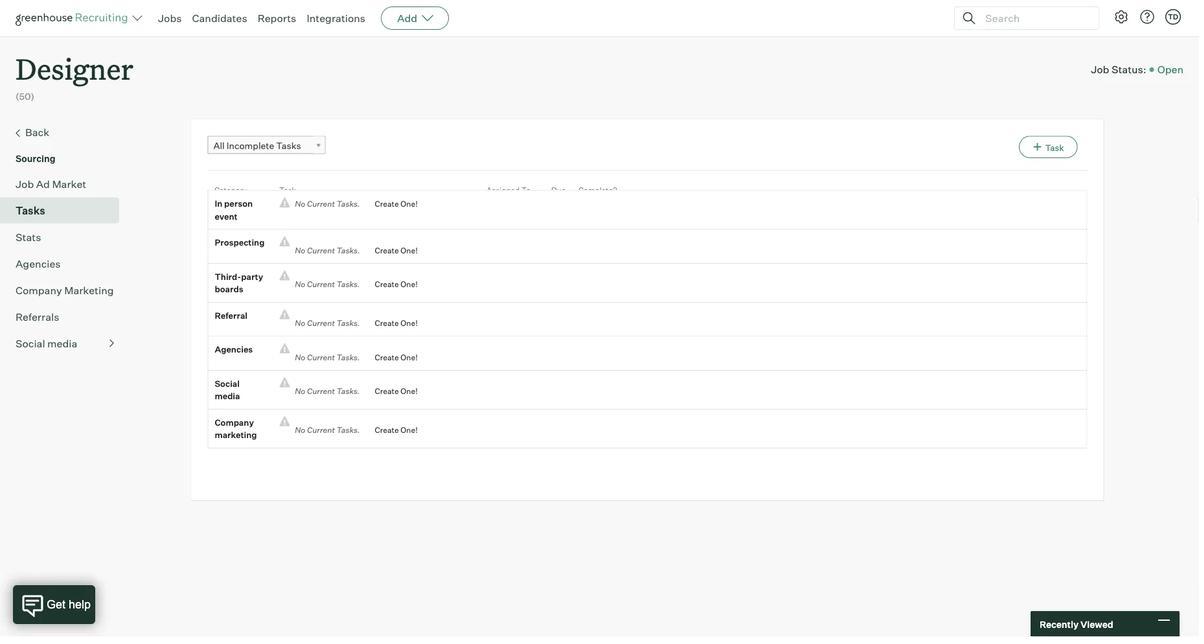 Task type: describe. For each thing, give the bounding box(es) containing it.
current for agencies
[[307, 352, 335, 362]]

company marketing link
[[16, 282, 114, 298]]

no for prospecting
[[295, 245, 306, 255]]

create one! for third-party boards
[[375, 279, 418, 289]]

(50)
[[16, 91, 34, 102]]

back
[[25, 126, 49, 139]]

one! for prospecting
[[401, 245, 418, 255]]

one! for agencies
[[401, 352, 418, 362]]

category
[[214, 185, 247, 195]]

company marketing
[[16, 284, 114, 297]]

create for referral
[[375, 318, 399, 328]]

status:
[[1112, 63, 1147, 76]]

current for company marketing
[[307, 425, 335, 435]]

recently viewed
[[1040, 619, 1114, 630]]

current for social media
[[307, 386, 335, 396]]

tasks. for agencies
[[337, 352, 360, 362]]

create one! link for referral
[[365, 317, 418, 330]]

job ad market
[[16, 177, 86, 190]]

create one! link for social media
[[365, 385, 418, 398]]

third-
[[215, 271, 241, 282]]

viewed
[[1081, 619, 1114, 630]]

td button
[[1164, 6, 1184, 27]]

current for in person event
[[307, 199, 335, 209]]

tasks. for referral
[[337, 318, 360, 328]]

company marketing
[[215, 417, 257, 440]]

create for prospecting
[[375, 245, 399, 255]]

open
[[1158, 63, 1184, 76]]

no current tasks. for prospecting
[[290, 245, 365, 255]]

create one! for referral
[[375, 318, 418, 328]]

designer (50)
[[16, 49, 134, 102]]

marketing
[[215, 430, 257, 440]]

no current tasks. for third-party boards
[[290, 279, 365, 289]]

create for third-party boards
[[375, 279, 399, 289]]

referrals
[[16, 310, 59, 323]]

one! for referral
[[401, 318, 418, 328]]

create one! link for third-party boards
[[365, 278, 418, 291]]

company for company marketing
[[215, 417, 254, 428]]

no for in person event
[[295, 199, 306, 209]]

integrations link
[[307, 12, 366, 25]]

agencies link
[[16, 256, 114, 271]]

create one! for agencies
[[375, 352, 418, 362]]

create for company marketing
[[375, 425, 399, 435]]

stats link
[[16, 229, 114, 245]]

reports link
[[258, 12, 296, 25]]

tasks. for company marketing
[[337, 425, 360, 435]]

create one! for social media
[[375, 386, 418, 396]]

create one! for company marketing
[[375, 425, 418, 435]]

tasks link
[[16, 203, 114, 218]]

no current tasks. for company marketing
[[290, 425, 365, 435]]

referrals link
[[16, 309, 114, 325]]

complete?
[[578, 185, 617, 195]]

create one! link for company marketing
[[365, 424, 418, 437]]

prospecting
[[215, 237, 265, 248]]

back link
[[16, 124, 114, 141]]

jobs link
[[158, 12, 182, 25]]

no for referral
[[295, 318, 306, 328]]

create for agencies
[[375, 352, 399, 362]]

reports
[[258, 12, 296, 25]]

recently
[[1040, 619, 1079, 630]]

create for in person event
[[375, 199, 399, 209]]

in
[[215, 198, 223, 209]]



Task type: vqa. For each thing, say whether or not it's contained in the screenshot.
LINKEDIN (PROSPECTING)
no



Task type: locate. For each thing, give the bounding box(es) containing it.
all
[[214, 140, 225, 151]]

create one! for prospecting
[[375, 245, 418, 255]]

0 horizontal spatial agencies
[[16, 257, 61, 270]]

create one! link for in person event
[[365, 198, 418, 210]]

6 no from the top
[[295, 386, 306, 396]]

7 current from the top
[[307, 425, 335, 435]]

7 no current tasks. from the top
[[290, 425, 365, 435]]

0 horizontal spatial tasks
[[16, 204, 45, 217]]

tasks. for third-party boards
[[337, 279, 360, 289]]

candidates link
[[192, 12, 247, 25]]

no current tasks. for agencies
[[290, 352, 365, 362]]

7 create from the top
[[375, 425, 399, 435]]

job
[[1092, 63, 1110, 76], [16, 177, 34, 190]]

1 horizontal spatial social media
[[215, 378, 240, 401]]

1 horizontal spatial company
[[215, 417, 254, 428]]

7 one! from the top
[[401, 425, 418, 435]]

current for referral
[[307, 318, 335, 328]]

third-party boards
[[215, 271, 263, 294]]

media down referrals link
[[47, 337, 77, 350]]

2 current from the top
[[307, 245, 335, 255]]

agencies down referral
[[215, 344, 253, 355]]

assigned
[[486, 185, 520, 195]]

social media down referrals
[[16, 337, 77, 350]]

job left status:
[[1092, 63, 1110, 76]]

create
[[375, 199, 399, 209], [375, 245, 399, 255], [375, 279, 399, 289], [375, 318, 399, 328], [375, 352, 399, 362], [375, 386, 399, 396], [375, 425, 399, 435]]

marketing
[[64, 284, 114, 297]]

5 no from the top
[[295, 352, 306, 362]]

4 create one! from the top
[[375, 318, 418, 328]]

0 horizontal spatial social media
[[16, 337, 77, 350]]

agencies inside agencies link
[[16, 257, 61, 270]]

1 create one! from the top
[[375, 199, 418, 209]]

1 tasks. from the top
[[337, 199, 360, 209]]

1 current from the top
[[307, 199, 335, 209]]

5 tasks. from the top
[[337, 352, 360, 362]]

create for social media
[[375, 386, 399, 396]]

2 no from the top
[[295, 245, 306, 255]]

social down referrals
[[16, 337, 45, 350]]

social inside social media link
[[16, 337, 45, 350]]

6 create one! link from the top
[[365, 385, 418, 398]]

3 create one! from the top
[[375, 279, 418, 289]]

td
[[1169, 12, 1179, 21]]

3 create from the top
[[375, 279, 399, 289]]

5 no current tasks. from the top
[[290, 352, 365, 362]]

6 create from the top
[[375, 386, 399, 396]]

create one! link for prospecting
[[365, 244, 418, 257]]

5 create one! from the top
[[375, 352, 418, 362]]

configure image
[[1114, 9, 1130, 25]]

to
[[521, 185, 531, 195]]

tasks up stats at the top
[[16, 204, 45, 217]]

greenhouse recruiting image
[[16, 10, 132, 26]]

job status:
[[1092, 63, 1147, 76]]

no current tasks. for in person event
[[290, 199, 365, 209]]

0 horizontal spatial task
[[279, 185, 296, 195]]

task for task
[[279, 185, 296, 195]]

referral
[[215, 310, 248, 321]]

Search text field
[[983, 9, 1088, 28]]

no
[[295, 199, 306, 209], [295, 245, 306, 255], [295, 279, 306, 289], [295, 318, 306, 328], [295, 352, 306, 362], [295, 386, 306, 396], [295, 425, 306, 435]]

1 create from the top
[[375, 199, 399, 209]]

agencies
[[16, 257, 61, 270], [215, 344, 253, 355]]

jobs
[[158, 12, 182, 25]]

create one! link for agencies
[[365, 351, 418, 364]]

company for company marketing
[[16, 284, 62, 297]]

4 create one! link from the top
[[365, 317, 418, 330]]

create one! link
[[365, 198, 418, 210], [365, 244, 418, 257], [365, 278, 418, 291], [365, 317, 418, 330], [365, 351, 418, 364], [365, 385, 418, 398], [365, 424, 418, 437]]

social
[[16, 337, 45, 350], [215, 378, 240, 389]]

ad
[[36, 177, 50, 190]]

task
[[1046, 142, 1065, 153], [279, 185, 296, 195]]

4 create from the top
[[375, 318, 399, 328]]

1 horizontal spatial job
[[1092, 63, 1110, 76]]

tasks right incomplete
[[276, 140, 301, 151]]

1 horizontal spatial media
[[215, 391, 240, 401]]

3 one! from the top
[[401, 279, 418, 289]]

tasks.
[[337, 199, 360, 209], [337, 245, 360, 255], [337, 279, 360, 289], [337, 318, 360, 328], [337, 352, 360, 362], [337, 386, 360, 396], [337, 425, 360, 435]]

social media up company marketing
[[215, 378, 240, 401]]

1 one! from the top
[[401, 199, 418, 209]]

boards
[[215, 284, 243, 294]]

2 no current tasks. from the top
[[290, 245, 365, 255]]

1 vertical spatial agencies
[[215, 344, 253, 355]]

td button
[[1166, 9, 1182, 25]]

sourcing
[[16, 153, 55, 164]]

3 current from the top
[[307, 279, 335, 289]]

person
[[224, 198, 253, 209]]

one!
[[401, 199, 418, 209], [401, 245, 418, 255], [401, 279, 418, 289], [401, 318, 418, 328], [401, 352, 418, 362], [401, 386, 418, 396], [401, 425, 418, 435]]

no current tasks.
[[290, 199, 365, 209], [290, 245, 365, 255], [290, 279, 365, 289], [290, 318, 365, 328], [290, 352, 365, 362], [290, 386, 365, 396], [290, 425, 365, 435]]

6 current from the top
[[307, 386, 335, 396]]

job for job status:
[[1092, 63, 1110, 76]]

current for third-party boards
[[307, 279, 335, 289]]

7 create one! from the top
[[375, 425, 418, 435]]

1 horizontal spatial task
[[1046, 142, 1065, 153]]

media
[[47, 337, 77, 350], [215, 391, 240, 401]]

integrations
[[307, 12, 366, 25]]

1 vertical spatial task
[[279, 185, 296, 195]]

2 one! from the top
[[401, 245, 418, 255]]

2 create from the top
[[375, 245, 399, 255]]

4 no from the top
[[295, 318, 306, 328]]

0 vertical spatial agencies
[[16, 257, 61, 270]]

job ad market link
[[16, 176, 114, 192]]

one! for company marketing
[[401, 425, 418, 435]]

0 horizontal spatial job
[[16, 177, 34, 190]]

tasks. for social media
[[337, 386, 360, 396]]

no for third-party boards
[[295, 279, 306, 289]]

5 create from the top
[[375, 352, 399, 362]]

current
[[307, 199, 335, 209], [307, 245, 335, 255], [307, 279, 335, 289], [307, 318, 335, 328], [307, 352, 335, 362], [307, 386, 335, 396], [307, 425, 335, 435]]

4 tasks. from the top
[[337, 318, 360, 328]]

0 vertical spatial task
[[1046, 142, 1065, 153]]

1 vertical spatial job
[[16, 177, 34, 190]]

1 vertical spatial social
[[215, 378, 240, 389]]

tasks. for in person event
[[337, 199, 360, 209]]

add
[[397, 12, 418, 25]]

0 vertical spatial social
[[16, 337, 45, 350]]

create one!
[[375, 199, 418, 209], [375, 245, 418, 255], [375, 279, 418, 289], [375, 318, 418, 328], [375, 352, 418, 362], [375, 386, 418, 396], [375, 425, 418, 435]]

0 horizontal spatial social
[[16, 337, 45, 350]]

agencies down stats at the top
[[16, 257, 61, 270]]

0 vertical spatial company
[[16, 284, 62, 297]]

task for sourcing
[[1046, 142, 1065, 153]]

due
[[551, 185, 566, 195]]

1 vertical spatial company
[[215, 417, 254, 428]]

media up company marketing
[[215, 391, 240, 401]]

1 vertical spatial social media
[[215, 378, 240, 401]]

3 no from the top
[[295, 279, 306, 289]]

2 tasks. from the top
[[337, 245, 360, 255]]

1 no current tasks. from the top
[[290, 199, 365, 209]]

1 horizontal spatial agencies
[[215, 344, 253, 355]]

company up referrals
[[16, 284, 62, 297]]

incomplete
[[227, 140, 274, 151]]

1 create one! link from the top
[[365, 198, 418, 210]]

0 vertical spatial job
[[1092, 63, 1110, 76]]

no current tasks. for referral
[[290, 318, 365, 328]]

job for job ad market
[[16, 177, 34, 190]]

no for agencies
[[295, 352, 306, 362]]

3 tasks. from the top
[[337, 279, 360, 289]]

1 vertical spatial tasks
[[16, 204, 45, 217]]

6 create one! from the top
[[375, 386, 418, 396]]

6 no current tasks. from the top
[[290, 386, 365, 396]]

2 create one! link from the top
[[365, 244, 418, 257]]

assigned to
[[486, 185, 531, 195]]

0 vertical spatial tasks
[[276, 140, 301, 151]]

3 create one! link from the top
[[365, 278, 418, 291]]

6 tasks. from the top
[[337, 386, 360, 396]]

party
[[241, 271, 263, 282]]

7 tasks. from the top
[[337, 425, 360, 435]]

one! for third-party boards
[[401, 279, 418, 289]]

no for company marketing
[[295, 425, 306, 435]]

tasks
[[276, 140, 301, 151], [16, 204, 45, 217]]

7 no from the top
[[295, 425, 306, 435]]

5 current from the top
[[307, 352, 335, 362]]

all incomplete tasks link
[[208, 136, 326, 155]]

social inside social media
[[215, 378, 240, 389]]

tasks. for prospecting
[[337, 245, 360, 255]]

social up company marketing
[[215, 378, 240, 389]]

stats
[[16, 231, 41, 244]]

7 create one! link from the top
[[365, 424, 418, 437]]

5 one! from the top
[[401, 352, 418, 362]]

designer
[[16, 49, 134, 88]]

4 current from the top
[[307, 318, 335, 328]]

current for prospecting
[[307, 245, 335, 255]]

in person event
[[215, 198, 253, 221]]

social media link
[[16, 336, 114, 351]]

4 one! from the top
[[401, 318, 418, 328]]

1 no from the top
[[295, 199, 306, 209]]

one! for in person event
[[401, 199, 418, 209]]

2 create one! from the top
[[375, 245, 418, 255]]

one! for social media
[[401, 386, 418, 396]]

no current tasks. for social media
[[290, 386, 365, 396]]

market
[[52, 177, 86, 190]]

4 no current tasks. from the top
[[290, 318, 365, 328]]

3 no current tasks. from the top
[[290, 279, 365, 289]]

1 vertical spatial media
[[215, 391, 240, 401]]

0 horizontal spatial company
[[16, 284, 62, 297]]

add button
[[381, 6, 449, 30]]

event
[[215, 211, 238, 221]]

0 vertical spatial media
[[47, 337, 77, 350]]

candidates
[[192, 12, 247, 25]]

0 vertical spatial social media
[[16, 337, 77, 350]]

company inside company marketing
[[215, 417, 254, 428]]

1 horizontal spatial social
[[215, 378, 240, 389]]

designer link
[[16, 36, 134, 90]]

all incomplete tasks
[[214, 140, 301, 151]]

no for social media
[[295, 386, 306, 396]]

5 create one! link from the top
[[365, 351, 418, 364]]

company
[[16, 284, 62, 297], [215, 417, 254, 428]]

1 horizontal spatial tasks
[[276, 140, 301, 151]]

job left "ad"
[[16, 177, 34, 190]]

company up marketing
[[215, 417, 254, 428]]

social media
[[16, 337, 77, 350], [215, 378, 240, 401]]

create one! for in person event
[[375, 199, 418, 209]]

6 one! from the top
[[401, 386, 418, 396]]

0 horizontal spatial media
[[47, 337, 77, 350]]



